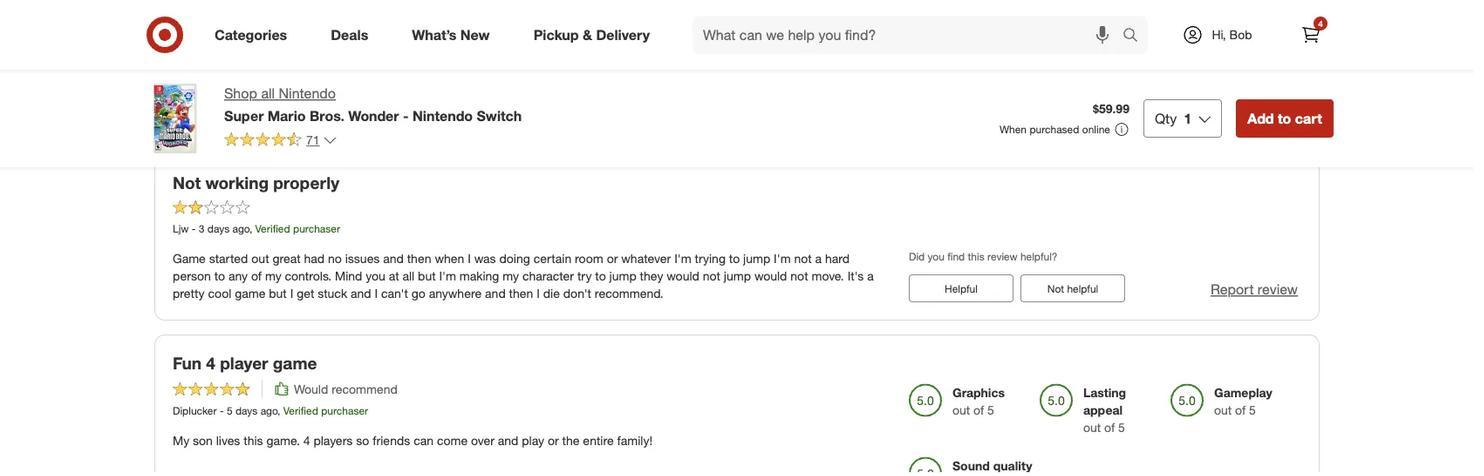 Task type: describe. For each thing, give the bounding box(es) containing it.
hi,
[[1213, 27, 1227, 42]]

of inside lasting appeal out of 5
[[1105, 420, 1115, 436]]

these
[[631, 12, 663, 26]]

to inside add to cart button
[[1278, 110, 1292, 127]]

not left move. at the bottom of the page
[[791, 269, 809, 284]]

faster
[[433, 6, 464, 21]]

1 vertical spatial then
[[509, 286, 534, 301]]

kids,
[[848, 0, 873, 4]]

0 vertical spatial 4
[[1319, 18, 1324, 29]]

hard
[[826, 251, 850, 267]]

not down too
[[173, 6, 190, 21]]

5 inside graphics out of 5
[[988, 403, 995, 418]]

1 my from the left
[[265, 269, 282, 284]]

mind
[[335, 269, 362, 284]]

and down the making
[[485, 286, 506, 301]]

0 horizontal spatial fun
[[274, 6, 291, 21]]

1 horizontal spatial gameplay
[[1215, 385, 1273, 401]]

appeal for lasting appeal
[[953, 14, 992, 29]]

2 horizontal spatial at
[[409, 6, 419, 21]]

diplucker
[[173, 405, 217, 418]]

unexpected
[[489, 42, 548, 55]]

find
[[948, 250, 965, 263]]

super inside too much going on, not fun at all and is very easy. nothing like the old super mario i'm used to. this is a great gift for young kids, not challenging or fun for adults who move at a faster pace. will be returning this.
[[556, 0, 589, 4]]

add to cart
[[1248, 110, 1323, 127]]

guests
[[918, 70, 949, 83]]

1
[[1184, 110, 1192, 127]]

1 horizontal spatial is
[[378, 0, 387, 4]]

0 horizontal spatial for
[[295, 6, 309, 21]]

i'm
[[627, 0, 642, 4]]

turned
[[351, 12, 383, 26]]

2 not helpful button from the top
[[1021, 275, 1126, 303]]

so
[[356, 434, 369, 449]]

out inside graphics out of 5
[[953, 403, 971, 418]]

2 report from the top
[[1211, 281, 1254, 298]]

- for not working properly
[[192, 222, 196, 235]]

lasting appeal out of 5
[[1084, 385, 1127, 436]]

room
[[575, 251, 604, 267]]

great inside too much going on, not fun at all and is very easy. nothing like the old super mario i'm used to. this is a great gift for young kids, not challenging or fun for adults who move at a faster pace. will be returning this.
[[741, 0, 769, 4]]

purchaser for fun 4 player game
[[321, 405, 368, 418]]

much
[[196, 0, 226, 4]]

great inside game started out great had no issues and then when i was doing certain room or whatever i'm trying to jump i'm not a hard person to any of my controls. mind you at all but i'm making my character try to jump they would not jump would not move. it's a pretty cool game but i get stuck and i can't go anywhere and then i die don't recommend.
[[273, 251, 301, 267]]

ljw
[[173, 222, 189, 235]]

on
[[386, 12, 399, 26]]

1 report from the top
[[1211, 101, 1254, 118]]

1 not helpful from the top
[[1048, 102, 1099, 115]]

of inside classic mario side-scrolling gameplay is turned on its head with the addition of wonder flowers. these game- changing items trigger spectacular moments you have to see to believe…witness pipes coming alive, float through outer space, wreak havoc as a giant spike-ball, and see even more unexpected events called wonder effects.
[[530, 12, 539, 26]]

players
[[314, 434, 353, 449]]

coming
[[589, 27, 626, 40]]

be
[[523, 6, 537, 21]]

deals
[[331, 26, 368, 43]]

switch
[[477, 107, 522, 124]]

old
[[536, 0, 553, 4]]

over
[[471, 434, 495, 449]]

havoc
[[246, 42, 276, 55]]

i left get
[[290, 286, 293, 301]]

2 helpful from the top
[[1068, 282, 1099, 295]]

game inside game started out great had no issues and then when i was doing certain room or whatever i'm trying to jump i'm not a hard person to any of my controls. mind you at all but i'm making my character try to jump they would not jump would not move. it's a pretty cool game but i get stuck and i can't go anywhere and then i die don't recommend.
[[235, 286, 266, 301]]

issues
[[345, 251, 380, 267]]

whatever
[[622, 251, 671, 267]]

a inside classic mario side-scrolling gameplay is turned on its head with the addition of wonder flowers. these game- changing items trigger spectacular moments you have to see to believe…witness pipes coming alive, float through outer space, wreak havoc as a giant spike-ball, and see even more unexpected events called wonder effects.
[[294, 42, 300, 55]]

search button
[[1115, 16, 1157, 58]]

or inside too much going on, not fun at all and is very easy. nothing like the old super mario i'm used to. this is a great gift for young kids, not challenging or fun for adults who move at a faster pace. will be returning this.
[[260, 6, 271, 21]]

is inside classic mario side-scrolling gameplay is turned on its head with the addition of wonder flowers. these game- changing items trigger spectacular moments you have to see to believe…witness pipes coming alive, float through outer space, wreak havoc as a giant spike-ball, and see even more unexpected events called wonder effects.
[[340, 12, 348, 26]]

a left hard at the right of page
[[816, 251, 822, 267]]

was
[[475, 251, 496, 267]]

or inside game started out great had no issues and then when i was doing certain room or whatever i'm trying to jump i'm not a hard person to any of my controls. mind you at all but i'm making my character try to jump they would not jump would not move. it's a pretty cool game but i get stuck and i can't go anywhere and then i die don't recommend.
[[607, 251, 618, 267]]

not right on,
[[284, 0, 301, 4]]

addition
[[487, 12, 527, 26]]

its
[[402, 12, 413, 26]]

ago for properly
[[233, 222, 250, 235]]

die
[[544, 286, 560, 301]]

mario inside shop all nintendo super mario bros. wonder - nintendo switch
[[268, 107, 306, 124]]

2 would from the left
[[755, 269, 788, 284]]

71 link
[[224, 132, 337, 152]]

1 horizontal spatial see
[[434, 27, 452, 40]]

alive,
[[629, 27, 655, 40]]

can
[[414, 434, 434, 449]]

when
[[435, 251, 465, 267]]

when purchased online
[[1000, 123, 1111, 136]]

5 inside lasting appeal out of 5
[[1119, 420, 1126, 436]]

verified for player
[[283, 405, 318, 418]]

&
[[583, 26, 593, 43]]

0 vertical spatial 3
[[909, 70, 915, 83]]

4 link
[[1292, 16, 1331, 54]]

at inside game started out great had no issues and then when i was doing certain room or whatever i'm trying to jump i'm not a hard person to any of my controls. mind you at all but i'm making my character try to jump they would not jump would not move. it's a pretty cool game but i get stuck and i can't go anywhere and then i die don't recommend.
[[389, 269, 399, 284]]

0 vertical spatial nintendo
[[279, 85, 336, 102]]

what's new
[[412, 26, 490, 43]]

pipes
[[559, 27, 586, 40]]

what's
[[412, 26, 457, 43]]

a right it's
[[868, 269, 874, 284]]

and left play
[[498, 434, 519, 449]]

properly
[[273, 173, 340, 193]]

would
[[294, 382, 328, 397]]

1 horizontal spatial or
[[548, 434, 559, 449]]

who
[[349, 6, 372, 21]]

young
[[811, 0, 845, 4]]

of inside game started out great had no issues and then when i was doing certain room or whatever i'm trying to jump i'm not a hard person to any of my controls. mind you at all but i'm making my character try to jump they would not jump would not move. it's a pretty cool game but i get stuck and i can't go anywhere and then i die don't recommend.
[[251, 269, 262, 284]]

lasting appeal
[[953, 0, 996, 29]]

wonder inside shop all nintendo super mario bros. wonder - nintendo switch
[[349, 107, 399, 124]]

1 vertical spatial see
[[411, 42, 429, 55]]

scrolling
[[242, 12, 284, 26]]

1 not helpful button from the top
[[1021, 94, 1126, 122]]

2 horizontal spatial i'm
[[774, 251, 791, 267]]

jump right 'trying'
[[744, 251, 771, 267]]

spectacular
[[261, 27, 319, 40]]

purchaser for not working properly
[[293, 222, 340, 235]]

1 report review from the top
[[1211, 101, 1299, 118]]

super inside shop all nintendo super mario bros. wonder - nintendo switch
[[224, 107, 264, 124]]

all inside too much going on, not fun at all and is very easy. nothing like the old super mario i'm used to. this is a great gift for young kids, not challenging or fun for adults who move at a faster pace. will be returning this.
[[339, 0, 351, 4]]

What can we help you find? suggestions appear below search field
[[693, 16, 1127, 54]]

and inside too much going on, not fun at all and is very easy. nothing like the old super mario i'm used to. this is a great gift for young kids, not challenging or fun for adults who move at a faster pace. will be returning this.
[[354, 0, 375, 4]]

events
[[551, 42, 584, 55]]

i left can't
[[375, 286, 378, 301]]

0 vertical spatial wonder
[[543, 12, 582, 26]]

game started out great had no issues and then when i was doing certain room or whatever i'm trying to jump i'm not a hard person to any of my controls. mind you at all but i'm making my character try to jump they would not jump would not move. it's a pretty cool game but i get stuck and i can't go anywhere and then i die don't recommend.
[[173, 251, 874, 301]]

wreak
[[212, 42, 242, 55]]

graphics
[[953, 385, 1005, 401]]

to down with
[[456, 27, 465, 40]]

jump up recommend.
[[610, 269, 637, 284]]

2 not helpful from the top
[[1048, 282, 1099, 295]]

nothing
[[447, 0, 490, 4]]

trying
[[695, 251, 726, 267]]

0 horizontal spatial i'm
[[439, 269, 456, 284]]

1 vertical spatial did
[[909, 250, 925, 263]]

1 horizontal spatial i'm
[[675, 251, 692, 267]]

anywhere
[[429, 286, 482, 301]]

1 vertical spatial not
[[173, 173, 201, 193]]

online
[[1083, 123, 1111, 136]]

try
[[578, 269, 592, 284]]

2 horizontal spatial the
[[562, 434, 580, 449]]

categories
[[215, 26, 287, 43]]

out inside game started out great had no issues and then when i was doing certain room or whatever i'm trying to jump i'm not a hard person to any of my controls. mind you at all but i'm making my character try to jump they would not jump would not move. it's a pretty cool game but i get stuck and i can't go anywhere and then i die don't recommend.
[[252, 251, 269, 267]]

giant
[[304, 42, 328, 55]]

add to cart button
[[1237, 99, 1334, 138]]

days for 4
[[236, 405, 258, 418]]

days for working
[[208, 222, 230, 235]]

search
[[1115, 28, 1157, 45]]

recommend.
[[595, 286, 664, 301]]

go
[[412, 286, 426, 301]]

mario inside too much going on, not fun at all and is very easy. nothing like the old super mario i'm used to. this is a great gift for young kids, not challenging or fun for adults who move at a faster pace. will be returning this.
[[593, 0, 624, 4]]

float
[[659, 27, 680, 40]]

1 horizontal spatial nintendo
[[413, 107, 473, 124]]

spike-
[[331, 42, 364, 55]]

new
[[461, 26, 490, 43]]

character
[[523, 269, 574, 284]]

outer
[[147, 42, 172, 55]]

head
[[416, 12, 442, 26]]

items
[[196, 27, 223, 40]]

and down mind
[[351, 286, 371, 301]]

i left was on the left bottom of page
[[468, 251, 471, 267]]

found
[[952, 70, 979, 83]]

2 vertical spatial 4
[[303, 434, 310, 449]]

bob
[[1230, 27, 1253, 42]]

mario inside classic mario side-scrolling gameplay is turned on its head with the addition of wonder flowers. these game- changing items trigger spectacular moments you have to see to believe…witness pipes coming alive, float through outer space, wreak havoc as a giant spike-ball, and see even more unexpected events called wonder effects.
[[186, 12, 215, 26]]

to up cool in the left of the page
[[214, 269, 225, 284]]

1 would from the left
[[667, 269, 700, 284]]

, for properly
[[250, 222, 252, 235]]

1 vertical spatial 3
[[199, 222, 205, 235]]



Task type: locate. For each thing, give the bounding box(es) containing it.
i
[[468, 251, 471, 267], [290, 286, 293, 301], [375, 286, 378, 301], [537, 286, 540, 301]]

out inside gameplay out of 5
[[1215, 403, 1232, 418]]

0 horizontal spatial all
[[261, 85, 275, 102]]

- for fun 4 player game
[[220, 405, 224, 418]]

i'm
[[675, 251, 692, 267], [774, 251, 791, 267], [439, 269, 456, 284]]

diplucker - 5 days ago , verified purchaser
[[173, 405, 368, 418]]

4 right bob
[[1319, 18, 1324, 29]]

add
[[1248, 110, 1275, 127]]

, up game.
[[278, 405, 280, 418]]

not helpful button down helpful?
[[1021, 275, 1126, 303]]

4 right game.
[[303, 434, 310, 449]]

not up move. at the bottom of the page
[[795, 251, 812, 267]]

1 vertical spatial this
[[968, 250, 985, 263]]

great left gift
[[741, 0, 769, 4]]

any
[[229, 269, 248, 284]]

mario up '71' "link"
[[268, 107, 306, 124]]

pickup
[[534, 26, 579, 43]]

started
[[209, 251, 248, 267]]

0 horizontal spatial 4
[[206, 353, 215, 373]]

0 vertical spatial not
[[1048, 102, 1065, 115]]

1 horizontal spatial but
[[418, 269, 436, 284]]

2 horizontal spatial -
[[403, 107, 409, 124]]

3 left guests
[[909, 70, 915, 83]]

1 horizontal spatial appeal
[[1084, 403, 1123, 418]]

you left find
[[928, 250, 945, 263]]

0 vertical spatial gameplay
[[287, 12, 336, 26]]

lasting for lasting appeal
[[953, 0, 996, 12]]

2 vertical spatial at
[[389, 269, 399, 284]]

my
[[173, 434, 189, 449]]

not helpful button
[[1021, 94, 1126, 122], [1021, 275, 1126, 303]]

1 vertical spatial but
[[269, 286, 287, 301]]

when
[[1000, 123, 1027, 136]]

1 horizontal spatial wonder
[[543, 12, 582, 26]]

not helpful
[[1048, 102, 1099, 115], [1048, 282, 1099, 295]]

all up go
[[403, 269, 415, 284]]

0 horizontal spatial mario
[[186, 12, 215, 26]]

wonder up pickup
[[543, 12, 582, 26]]

0 vertical spatial great
[[741, 0, 769, 4]]

- right "bros."
[[403, 107, 409, 124]]

appeal for lasting appeal out of 5
[[1084, 403, 1123, 418]]

2 vertical spatial the
[[562, 434, 580, 449]]

very
[[391, 0, 414, 4]]

purchaser
[[293, 222, 340, 235], [321, 405, 368, 418]]

making
[[460, 269, 499, 284]]

game.
[[267, 434, 300, 449]]

see down 'have'
[[411, 42, 429, 55]]

fun 4 player game
[[173, 353, 317, 373]]

play
[[522, 434, 545, 449]]

you down the issues at the left bottom of the page
[[366, 269, 386, 284]]

out inside lasting appeal out of 5
[[1084, 420, 1102, 436]]

for up spectacular
[[295, 6, 309, 21]]

1 horizontal spatial super
[[556, 0, 589, 4]]

or right play
[[548, 434, 559, 449]]

2 horizontal spatial is
[[719, 0, 728, 4]]

my
[[265, 269, 282, 284], [503, 269, 519, 284]]

0 horizontal spatial great
[[273, 251, 301, 267]]

1 vertical spatial at
[[409, 6, 419, 21]]

controls.
[[285, 269, 332, 284]]

0 vertical spatial not helpful button
[[1021, 94, 1126, 122]]

had
[[304, 251, 325, 267]]

for right gift
[[793, 0, 808, 4]]

0 vertical spatial not helpful
[[1048, 102, 1099, 115]]

2 vertical spatial wonder
[[349, 107, 399, 124]]

classic
[[147, 12, 183, 26]]

1 report review button from the top
[[1211, 100, 1299, 119]]

a right as
[[294, 42, 300, 55]]

believe…witness
[[468, 27, 556, 40]]

0 horizontal spatial wonder
[[349, 107, 399, 124]]

3 guests found this review helpful. did you?
[[909, 70, 1113, 83]]

super down shop
[[224, 107, 264, 124]]

pickup & delivery link
[[519, 16, 672, 54]]

would right they
[[667, 269, 700, 284]]

ago up started on the bottom
[[233, 222, 250, 235]]

0 vertical spatial report review button
[[1211, 100, 1299, 119]]

0 vertical spatial see
[[434, 27, 452, 40]]

of inside gameplay out of 5
[[1236, 403, 1246, 418]]

fun down on,
[[274, 6, 291, 21]]

days up the lives
[[236, 405, 258, 418]]

1 horizontal spatial the
[[515, 0, 533, 4]]

on,
[[264, 0, 280, 4]]

you inside game started out great had no issues and then when i was doing certain room or whatever i'm trying to jump i'm not a hard person to any of my controls. mind you at all but i'm making my character try to jump they would not jump would not move. it's a pretty cool game but i get stuck and i can't go anywhere and then i die don't recommend.
[[366, 269, 386, 284]]

you inside classic mario side-scrolling gameplay is turned on its head with the addition of wonder flowers. these game- changing items trigger spectacular moments you have to see to believe…witness pipes coming alive, float through outer space, wreak havoc as a giant spike-ball, and see even more unexpected events called wonder effects.
[[372, 27, 391, 40]]

1 vertical spatial wonder
[[620, 42, 660, 55]]

entire
[[583, 434, 614, 449]]

0 vertical spatial super
[[556, 0, 589, 4]]

game
[[173, 251, 206, 267]]

verified down would
[[283, 405, 318, 418]]

at up adults
[[325, 0, 336, 4]]

purchaser down would recommend
[[321, 405, 368, 418]]

0 vertical spatial the
[[515, 0, 533, 4]]

review
[[1002, 70, 1032, 83], [1258, 101, 1299, 118], [988, 250, 1018, 263], [1258, 281, 1299, 298]]

is up moments
[[340, 12, 348, 26]]

did left you?
[[1071, 70, 1087, 83]]

1 helpful from the top
[[1068, 102, 1099, 115]]

1 vertical spatial gameplay
[[1215, 385, 1273, 401]]

1 vertical spatial not helpful button
[[1021, 275, 1126, 303]]

0 horizontal spatial see
[[411, 42, 429, 55]]

2 horizontal spatial mario
[[593, 0, 624, 4]]

this right find
[[968, 250, 985, 263]]

doing
[[500, 251, 530, 267]]

0 vertical spatial game
[[235, 286, 266, 301]]

used
[[646, 0, 673, 4]]

all right shop
[[261, 85, 275, 102]]

player
[[220, 353, 268, 373]]

game-
[[666, 12, 698, 26]]

ljw - 3 days ago , verified purchaser
[[173, 222, 340, 235]]

mario up "this."
[[593, 0, 624, 4]]

would recommend
[[294, 382, 398, 397]]

can't
[[381, 286, 408, 301]]

would left move. at the bottom of the page
[[755, 269, 788, 284]]

at
[[325, 0, 336, 4], [409, 6, 419, 21], [389, 269, 399, 284]]

this right the lives
[[244, 434, 263, 449]]

0 horizontal spatial 3
[[199, 222, 205, 235]]

then
[[407, 251, 432, 267], [509, 286, 534, 301]]

changing
[[147, 27, 193, 40]]

is
[[378, 0, 387, 4], [719, 0, 728, 4], [340, 12, 348, 26]]

nintendo up "bros."
[[279, 85, 336, 102]]

with
[[445, 12, 465, 26]]

1 vertical spatial or
[[607, 251, 618, 267]]

0 horizontal spatial is
[[340, 12, 348, 26]]

1 vertical spatial game
[[273, 353, 317, 373]]

as
[[279, 42, 291, 55]]

1 vertical spatial purchaser
[[321, 405, 368, 418]]

1 vertical spatial you
[[928, 250, 945, 263]]

mario up items
[[186, 12, 215, 26]]

not working properly
[[173, 173, 340, 193]]

1 vertical spatial verified
[[283, 405, 318, 418]]

super up returning
[[556, 0, 589, 4]]

friends
[[373, 434, 410, 449]]

0 vertical spatial at
[[325, 0, 336, 4]]

3 right ljw
[[199, 222, 205, 235]]

report
[[1211, 101, 1254, 118], [1211, 281, 1254, 298]]

a right the this
[[731, 0, 738, 4]]

0 horizontal spatial but
[[269, 286, 287, 301]]

move
[[376, 6, 406, 21]]

and up who
[[354, 0, 375, 4]]

my son lives this game. 4 players so friends can come over and play or the entire family!
[[173, 434, 653, 449]]

1 horizontal spatial game
[[273, 353, 317, 373]]

2 vertical spatial not
[[1048, 282, 1065, 295]]

- right ljw
[[192, 222, 196, 235]]

or down on,
[[260, 6, 271, 21]]

more
[[460, 42, 486, 55]]

fun
[[173, 353, 202, 373]]

then left die
[[509, 286, 534, 301]]

don't
[[564, 286, 592, 301]]

jump down 'trying'
[[724, 269, 751, 284]]

nintendo left switch
[[413, 107, 473, 124]]

- right diplucker
[[220, 405, 224, 418]]

1 horizontal spatial my
[[503, 269, 519, 284]]

and right the issues at the left bottom of the page
[[383, 251, 404, 267]]

certain
[[534, 251, 572, 267]]

ago for player
[[261, 405, 278, 418]]

deals link
[[316, 16, 390, 54]]

0 horizontal spatial the
[[468, 12, 484, 26]]

4 right fun in the bottom left of the page
[[206, 353, 215, 373]]

you up ball,
[[372, 27, 391, 40]]

at up can't
[[389, 269, 399, 284]]

recommend
[[332, 382, 398, 397]]

2 horizontal spatial wonder
[[620, 42, 660, 55]]

appeal inside lasting appeal out of 5
[[1084, 403, 1123, 418]]

this for not working properly
[[968, 250, 985, 263]]

and inside classic mario side-scrolling gameplay is turned on its head with the addition of wonder flowers. these game- changing items trigger spectacular moments you have to see to believe…witness pipes coming alive, float through outer space, wreak havoc as a giant spike-ball, and see even more unexpected events called wonder effects.
[[389, 42, 408, 55]]

appeal inside lasting appeal
[[953, 14, 992, 29]]

1 horizontal spatial at
[[389, 269, 399, 284]]

not up ljw
[[173, 173, 201, 193]]

1 vertical spatial super
[[224, 107, 264, 124]]

1 horizontal spatial great
[[741, 0, 769, 4]]

0 horizontal spatial -
[[192, 222, 196, 235]]

0 vertical spatial then
[[407, 251, 432, 267]]

0 vertical spatial did
[[1071, 70, 1087, 83]]

not helpful up the when purchased online on the top of the page
[[1048, 102, 1099, 115]]

1 vertical spatial the
[[468, 12, 484, 26]]

0 horizontal spatial would
[[667, 269, 700, 284]]

1 vertical spatial ago
[[261, 405, 278, 418]]

report review
[[1211, 101, 1299, 118], [1211, 281, 1299, 298]]

2 vertical spatial you
[[366, 269, 386, 284]]

all
[[339, 0, 351, 4], [261, 85, 275, 102], [403, 269, 415, 284]]

verified down not working properly
[[255, 222, 290, 235]]

to down head
[[422, 27, 431, 40]]

0 vertical spatial days
[[208, 222, 230, 235]]

the inside too much going on, not fun at all and is very easy. nothing like the old super mario i'm used to. this is a great gift for young kids, not challenging or fun for adults who move at a faster pace. will be returning this.
[[515, 0, 533, 4]]

0 vertical spatial lasting
[[953, 0, 996, 12]]

2 report review button from the top
[[1211, 280, 1299, 300]]

is up move
[[378, 0, 387, 4]]

image of super mario bros. wonder - nintendo switch image
[[140, 84, 210, 154]]

did left find
[[909, 250, 925, 263]]

2 horizontal spatial 4
[[1319, 18, 1324, 29]]

to right 'trying'
[[729, 251, 740, 267]]

not down helpful?
[[1048, 282, 1065, 295]]

0 horizontal spatial gameplay
[[287, 12, 336, 26]]

0 vertical spatial but
[[418, 269, 436, 284]]

days up started on the bottom
[[208, 222, 230, 235]]

2 horizontal spatial all
[[403, 269, 415, 284]]

0 vertical spatial ago
[[233, 222, 250, 235]]

0 vertical spatial or
[[260, 6, 271, 21]]

2 report review from the top
[[1211, 281, 1299, 298]]

2 horizontal spatial or
[[607, 251, 618, 267]]

cart
[[1296, 110, 1323, 127]]

1 horizontal spatial would
[[755, 269, 788, 284]]

great left had
[[273, 251, 301, 267]]

a
[[731, 0, 738, 4], [423, 6, 429, 21], [294, 42, 300, 55], [816, 251, 822, 267], [868, 269, 874, 284]]

game down any
[[235, 286, 266, 301]]

wonder down alive,
[[620, 42, 660, 55]]

2 vertical spatial -
[[220, 405, 224, 418]]

all inside shop all nintendo super mario bros. wonder - nintendo switch
[[261, 85, 275, 102]]

have
[[394, 27, 418, 40]]

through
[[683, 27, 722, 40]]

but left get
[[269, 286, 287, 301]]

they
[[640, 269, 664, 284]]

1 vertical spatial mario
[[186, 12, 215, 26]]

0 vertical spatial you
[[372, 27, 391, 40]]

not helpful down helpful?
[[1048, 282, 1099, 295]]

to right add
[[1278, 110, 1292, 127]]

cool
[[208, 286, 232, 301]]

the up the new
[[468, 12, 484, 26]]

adults
[[313, 6, 346, 21]]

the
[[515, 0, 533, 4], [468, 12, 484, 26], [562, 434, 580, 449]]

1 vertical spatial report review
[[1211, 281, 1299, 298]]

then left when
[[407, 251, 432, 267]]

the left the entire
[[562, 434, 580, 449]]

1 horizontal spatial all
[[339, 0, 351, 4]]

my left controls.
[[265, 269, 282, 284]]

gift
[[773, 0, 790, 4]]

1 horizontal spatial fun
[[305, 0, 322, 4]]

verified for properly
[[255, 222, 290, 235]]

1 horizontal spatial 3
[[909, 70, 915, 83]]

this for too much going on, not fun at all and is very easy. nothing like the old super mario i'm used to. this is a great gift for young kids, not challenging or fun for adults who move at a faster pace. will be returning this.
[[982, 70, 999, 83]]

fun up adults
[[305, 0, 322, 4]]

i left die
[[537, 286, 540, 301]]

is right the this
[[719, 0, 728, 4]]

1 vertical spatial for
[[295, 6, 309, 21]]

1 vertical spatial fun
[[274, 6, 291, 21]]

space,
[[176, 42, 209, 55]]

family!
[[617, 434, 653, 449]]

hi, bob
[[1213, 27, 1253, 42]]

game up would
[[273, 353, 317, 373]]

move.
[[812, 269, 845, 284]]

gameplay inside classic mario side-scrolling gameplay is turned on its head with the addition of wonder flowers. these game- changing items trigger spectacular moments you have to see to believe…witness pipes coming alive, float through outer space, wreak havoc as a giant spike-ball, and see even more unexpected events called wonder effects.
[[287, 12, 336, 26]]

get
[[297, 286, 314, 301]]

i'm down when
[[439, 269, 456, 284]]

game
[[235, 286, 266, 301], [273, 353, 317, 373]]

all up adults
[[339, 0, 351, 4]]

5 inside gameplay out of 5
[[1250, 403, 1257, 418]]

a down easy.
[[423, 6, 429, 21]]

my down "doing"
[[503, 269, 519, 284]]

not
[[1048, 102, 1065, 115], [173, 173, 201, 193], [1048, 282, 1065, 295]]

0 horizontal spatial lasting
[[953, 0, 996, 12]]

see up 'even'
[[434, 27, 452, 40]]

0 horizontal spatial or
[[260, 6, 271, 21]]

not down 'trying'
[[703, 269, 721, 284]]

the inside classic mario side-scrolling gameplay is turned on its head with the addition of wonder flowers. these game- changing items trigger spectacular moments you have to see to believe…witness pipes coming alive, float through outer space, wreak havoc as a giant spike-ball, and see even more unexpected events called wonder effects.
[[468, 12, 484, 26]]

helpful
[[1068, 102, 1099, 115], [1068, 282, 1099, 295]]

but up go
[[418, 269, 436, 284]]

not helpful button up the when purchased online on the top of the page
[[1021, 94, 1126, 122]]

to right 'try'
[[595, 269, 606, 284]]

to
[[422, 27, 431, 40], [456, 27, 465, 40], [1278, 110, 1292, 127], [729, 251, 740, 267], [214, 269, 225, 284], [595, 269, 606, 284]]

all inside game started out great had no issues and then when i was doing certain room or whatever i'm trying to jump i'm not a hard person to any of my controls. mind you at all but i'm making my character try to jump they would not jump would not move. it's a pretty cool game but i get stuck and i can't go anywhere and then i die don't recommend.
[[403, 269, 415, 284]]

1 vertical spatial 4
[[206, 353, 215, 373]]

this right found
[[982, 70, 999, 83]]

1 vertical spatial report review button
[[1211, 280, 1299, 300]]

at down very
[[409, 6, 419, 21]]

0 vertical spatial for
[[793, 0, 808, 4]]

lasting for lasting appeal out of 5
[[1084, 385, 1127, 401]]

0 vertical spatial fun
[[305, 0, 322, 4]]

0 vertical spatial ,
[[250, 222, 252, 235]]

of inside graphics out of 5
[[974, 403, 985, 418]]

would
[[667, 269, 700, 284], [755, 269, 788, 284]]

0 horizontal spatial ,
[[250, 222, 252, 235]]

wonder right "bros."
[[349, 107, 399, 124]]

- inside shop all nintendo super mario bros. wonder - nintendo switch
[[403, 107, 409, 124]]

2 vertical spatial this
[[244, 434, 263, 449]]

, down not working properly
[[250, 222, 252, 235]]

2 my from the left
[[503, 269, 519, 284]]

0 horizontal spatial days
[[208, 222, 230, 235]]

, for player
[[278, 405, 280, 418]]

i'm left 'trying'
[[675, 251, 692, 267]]

0 horizontal spatial super
[[224, 107, 264, 124]]

stuck
[[318, 286, 347, 301]]

shop
[[224, 85, 257, 102]]

i'm left hard at the right of page
[[774, 251, 791, 267]]

the up 'be'
[[515, 0, 533, 4]]



Task type: vqa. For each thing, say whether or not it's contained in the screenshot.
would
yes



